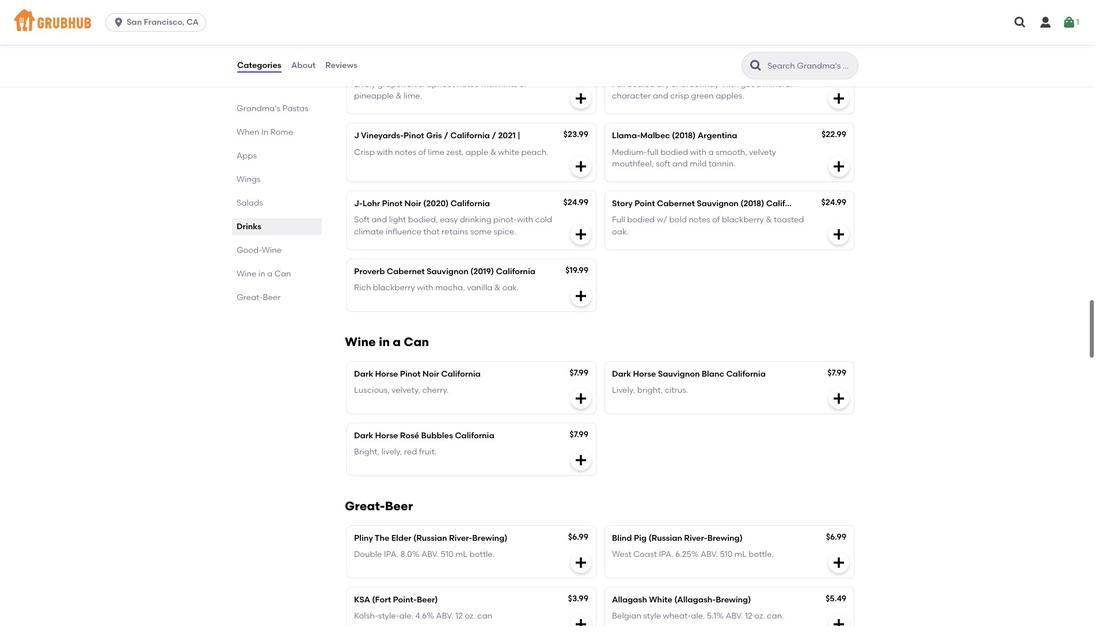 Task type: vqa. For each thing, say whether or not it's contained in the screenshot.
first River- from the right
yes



Task type: describe. For each thing, give the bounding box(es) containing it.
0 vertical spatial blanc
[[431, 62, 453, 72]]

$3.99
[[568, 593, 589, 603]]

red
[[404, 447, 417, 456]]

bodied inside "medium-full bodied with a smooth, velvety mouthfeel; soft and mild tannin."
[[661, 147, 689, 156]]

0 horizontal spatial cabernet
[[387, 266, 425, 276]]

pig
[[634, 533, 647, 543]]

2 vertical spatial wine
[[345, 334, 376, 349]]

lively,
[[382, 447, 402, 456]]

0 horizontal spatial can
[[275, 269, 291, 279]]

dark horse pinot noir california
[[354, 369, 481, 379]]

medium-full bodied with a smooth, velvety mouthfeel; soft and mild tannin.
[[612, 147, 777, 168]]

j-
[[354, 198, 363, 208]]

1 vertical spatial beer
[[385, 498, 413, 513]]

search icon image
[[749, 59, 763, 73]]

ksa
[[354, 595, 370, 604]]

0 vertical spatial in
[[259, 269, 265, 279]]

0 vertical spatial great-
[[237, 293, 263, 302]]

with inside the full bodied dry chardonnay-with good mineral character and crisp green apples.
[[723, 79, 739, 89]]

categories button
[[237, 45, 282, 86]]

tannin.
[[709, 158, 736, 168]]

svg image for ksa (fort point-beer)
[[574, 617, 588, 626]]

1 / from the left
[[444, 130, 449, 140]]

proverb for rich
[[354, 266, 385, 276]]

of inside lively grapefruit & apricot notes with hints of pineapple & lime.
[[520, 79, 527, 89]]

velvety,
[[392, 385, 421, 395]]

allagash white (allagash-brewing)
[[612, 595, 751, 604]]

main navigation navigation
[[0, 0, 1096, 45]]

1 (russian from the left
[[414, 533, 447, 543]]

soft
[[354, 215, 370, 224]]

llama-malbec (2018) argentina
[[612, 130, 738, 140]]

1 ale. from the left
[[400, 611, 414, 621]]

noir for (2020)
[[405, 198, 422, 208]]

ca
[[187, 17, 199, 27]]

light
[[389, 215, 406, 224]]

elder
[[392, 533, 412, 543]]

about button
[[291, 45, 316, 86]]

categories
[[237, 60, 282, 70]]

kolsh-style-ale. 4.6% abv. 12 oz. can
[[354, 611, 493, 621]]

west
[[612, 549, 632, 559]]

when
[[237, 127, 260, 137]]

dry
[[657, 79, 670, 89]]

bodied for point
[[627, 215, 655, 224]]

bright,
[[638, 385, 663, 395]]

argentina
[[698, 130, 738, 140]]

bodied for hill
[[627, 79, 655, 89]]

white
[[498, 147, 520, 156]]

lime
[[428, 147, 445, 156]]

j-lohr pinot noir (2020) california
[[354, 198, 490, 208]]

full for full bodied w/ bold notes of blackberry & toasted oak.
[[612, 215, 625, 224]]

0 horizontal spatial of
[[419, 147, 426, 156]]

rome
[[270, 127, 293, 137]]

soft
[[656, 158, 671, 168]]

chardonnay-
[[672, 79, 723, 89]]

mild
[[690, 158, 707, 168]]

about
[[291, 60, 316, 70]]

1
[[1077, 17, 1080, 27]]

pinot for lohr
[[382, 198, 403, 208]]

hill
[[644, 62, 657, 72]]

1 horizontal spatial blanc
[[702, 369, 725, 379]]

lively
[[354, 79, 376, 89]]

can.
[[767, 611, 784, 621]]

apples.
[[716, 90, 745, 100]]

good-wine
[[237, 245, 282, 255]]

svg image for william hill estate-chardonnay (2019) california
[[832, 91, 846, 105]]

svg image for dark horse rosé bubbles california
[[574, 453, 588, 467]]

apple
[[466, 147, 489, 156]]

can
[[478, 611, 493, 621]]

point-
[[393, 595, 417, 604]]

1 horizontal spatial great-
[[345, 498, 385, 513]]

0 horizontal spatial beer
[[263, 293, 281, 302]]

mouthfeel;
[[612, 158, 654, 168]]

2 ipa. from the left
[[659, 549, 674, 559]]

abv. down "pliny the elder (russian river-brewing)"
[[422, 549, 439, 559]]

salads
[[237, 198, 263, 208]]

in
[[261, 127, 269, 137]]

$7.99 for dark horse sauvignon blanc california
[[828, 368, 847, 377]]

w/
[[657, 215, 668, 224]]

style
[[644, 611, 661, 621]]

dark for dark horse rosé bubbles california
[[354, 430, 373, 440]]

2 (russian from the left
[[649, 533, 683, 543]]

influence
[[386, 226, 422, 236]]

0 vertical spatial great-beer
[[237, 293, 281, 302]]

full
[[647, 147, 659, 156]]

dark horse sauvignon blanc california
[[612, 369, 766, 379]]

2 / from the left
[[492, 130, 497, 140]]

llama-
[[612, 130, 641, 140]]

svg image inside san francisco, ca button
[[113, 17, 124, 28]]

2 ml from the left
[[735, 549, 747, 559]]

full for full bodied dry chardonnay-with good mineral character and crisp green apples.
[[612, 79, 625, 89]]

1 bottle. from the left
[[470, 549, 495, 559]]

1 vertical spatial in
[[379, 334, 390, 349]]

cold
[[535, 215, 553, 224]]

wings
[[237, 175, 261, 184]]

bold
[[670, 215, 687, 224]]

medium-
[[612, 147, 647, 156]]

soft and light bodied, easy drinking pinot-with cold climate influence that retains some spice.
[[354, 215, 553, 236]]

2 vertical spatial a
[[393, 334, 401, 349]]

sauvignon up citrus.
[[658, 369, 700, 379]]

when in rome
[[237, 127, 293, 137]]

0 vertical spatial (2018)
[[672, 130, 696, 140]]

pastas
[[283, 104, 309, 113]]

style-
[[378, 611, 400, 621]]

$23.95
[[822, 61, 847, 71]]

grandma's
[[237, 104, 281, 113]]

and inside "medium-full bodied with a smooth, velvety mouthfeel; soft and mild tannin."
[[673, 158, 688, 168]]

sauvignon up grapefruit
[[387, 62, 429, 72]]

lime.
[[404, 90, 422, 100]]

crisp
[[671, 90, 690, 100]]

lively, bright, citrus.
[[612, 385, 689, 395]]

grapefruit
[[378, 79, 417, 89]]

2 510 from the left
[[720, 549, 733, 559]]

belgian
[[612, 611, 642, 621]]

1 12 from the left
[[456, 611, 463, 621]]

good-
[[237, 245, 262, 255]]

2 river- from the left
[[685, 533, 708, 543]]

1 oz. from the left
[[465, 611, 476, 621]]

fruit.
[[419, 447, 437, 456]]

toasted
[[774, 215, 805, 224]]

full bodied w/ bold notes of blackberry & toasted oak.
[[612, 215, 805, 236]]

dark for dark horse sauvignon blanc california
[[612, 369, 631, 379]]

pliny the elder (russian river-brewing)
[[354, 533, 508, 543]]

double ipa. 8.0% abv. 510 ml bottle.
[[354, 549, 495, 559]]

0 horizontal spatial notes
[[395, 147, 417, 156]]

$7.99 for dark horse pinot noir california
[[570, 368, 589, 377]]

1 vertical spatial great-beer
[[345, 498, 413, 513]]

1 horizontal spatial (2018)
[[741, 198, 765, 208]]

dark for dark horse pinot noir california
[[354, 369, 373, 379]]

gris
[[426, 130, 442, 140]]

with inside lively grapefruit & apricot notes with hints of pineapple & lime.
[[481, 79, 497, 89]]

with left mocha,
[[417, 282, 434, 292]]

2 oz. from the left
[[755, 611, 765, 621]]

character
[[612, 90, 651, 100]]

allagash
[[612, 595, 647, 604]]

the
[[375, 533, 390, 543]]

$23.99
[[564, 129, 589, 139]]

4.6%
[[416, 611, 434, 621]]

8.0%
[[401, 549, 420, 559]]

horse for velvety,
[[375, 369, 398, 379]]

(2019) for proverb sauvignon blanc (2019) california
[[455, 62, 479, 72]]



Task type: locate. For each thing, give the bounding box(es) containing it.
wine down good-
[[237, 269, 257, 279]]

of inside full bodied w/ bold notes of blackberry & toasted oak.
[[713, 215, 720, 224]]

with inside "medium-full bodied with a smooth, velvety mouthfeel; soft and mild tannin."
[[691, 147, 707, 156]]

1 horizontal spatial a
[[393, 334, 401, 349]]

hints
[[499, 79, 518, 89]]

0 horizontal spatial ipa.
[[384, 549, 399, 559]]

(2019) up good
[[739, 62, 763, 72]]

svg image inside 1 button
[[1063, 16, 1077, 29]]

$24.99 for full bodied w/ bold notes of blackberry & toasted oak.
[[822, 197, 847, 207]]

retains
[[442, 226, 469, 236]]

river- up double ipa. 8.0% abv. 510 ml bottle.
[[449, 533, 473, 543]]

bodied inside the full bodied dry chardonnay-with good mineral character and crisp green apples.
[[627, 79, 655, 89]]

california
[[481, 62, 520, 72], [764, 62, 804, 72], [451, 130, 490, 140], [451, 198, 490, 208], [767, 198, 806, 208], [496, 266, 536, 276], [441, 369, 481, 379], [727, 369, 766, 379], [455, 430, 495, 440]]

1 full from the top
[[612, 79, 625, 89]]

oak. right vanilla at the top left of the page
[[503, 282, 519, 292]]

wine in a can
[[237, 269, 291, 279], [345, 334, 429, 349]]

double
[[354, 549, 382, 559]]

can up dark horse pinot noir california
[[404, 334, 429, 349]]

oak. down story
[[612, 226, 629, 236]]

12 left can.
[[745, 611, 753, 621]]

crisp
[[354, 147, 375, 156]]

oz. left can
[[465, 611, 476, 621]]

sauvignon up mocha,
[[427, 266, 469, 276]]

0 horizontal spatial 510
[[441, 549, 454, 559]]

and
[[653, 90, 669, 100], [673, 158, 688, 168], [372, 215, 387, 224]]

proverb for lively
[[354, 62, 385, 72]]

1 510 from the left
[[441, 549, 454, 559]]

blackberry right rich
[[373, 282, 415, 292]]

1 vertical spatial a
[[267, 269, 273, 279]]

0 horizontal spatial great-beer
[[237, 293, 281, 302]]

1 horizontal spatial can
[[404, 334, 429, 349]]

noir up the cherry. at the left bottom of page
[[423, 369, 440, 379]]

horse up luscious,
[[375, 369, 398, 379]]

francisco,
[[144, 17, 185, 27]]

pinot for horse
[[400, 369, 421, 379]]

can down "good-wine"
[[275, 269, 291, 279]]

0 vertical spatial of
[[520, 79, 527, 89]]

full inside full bodied w/ bold notes of blackberry & toasted oak.
[[612, 215, 625, 224]]

white
[[649, 595, 673, 604]]

1 horizontal spatial great-beer
[[345, 498, 413, 513]]

abv. right 4.6%
[[436, 611, 454, 621]]

bodied up the character
[[627, 79, 655, 89]]

proverb sauvignon blanc (2019) california
[[354, 62, 520, 72]]

0 horizontal spatial blanc
[[431, 62, 453, 72]]

reviews
[[326, 60, 358, 70]]

mineral
[[763, 79, 793, 89]]

full inside the full bodied dry chardonnay-with good mineral character and crisp green apples.
[[612, 79, 625, 89]]

good
[[741, 79, 762, 89]]

in up dark horse pinot noir california
[[379, 334, 390, 349]]

ale. down the point-
[[400, 611, 414, 621]]

cabernet up the rich blackberry with mocha, vanilla & oak.
[[387, 266, 425, 276]]

/ left "2021"
[[492, 130, 497, 140]]

pliny
[[354, 533, 373, 543]]

belgian style wheat-ale. 5.1% abv. 12 oz. can.
[[612, 611, 784, 621]]

wine
[[262, 245, 282, 255], [237, 269, 257, 279], [345, 334, 376, 349]]

1 river- from the left
[[449, 533, 473, 543]]

blackberry down "story point cabernet sauvignon (2018) california" in the right of the page
[[722, 215, 764, 224]]

and down dry
[[653, 90, 669, 100]]

can
[[275, 269, 291, 279], [404, 334, 429, 349]]

bright, lively, red fruit.
[[354, 447, 437, 456]]

1 horizontal spatial $24.99
[[822, 197, 847, 207]]

&
[[419, 79, 425, 89], [396, 90, 402, 100], [490, 147, 497, 156], [766, 215, 772, 224], [495, 282, 501, 292]]

a down "good-wine"
[[267, 269, 273, 279]]

ml right 6.25%
[[735, 549, 747, 559]]

and inside the full bodied dry chardonnay-with good mineral character and crisp green apples.
[[653, 90, 669, 100]]

great- down good-
[[237, 293, 263, 302]]

cabernet up bold
[[657, 198, 695, 208]]

that
[[424, 226, 440, 236]]

(2018) up full bodied w/ bold notes of blackberry & toasted oak.
[[741, 198, 765, 208]]

0 horizontal spatial (russian
[[414, 533, 447, 543]]

horse for bright,
[[633, 369, 656, 379]]

0 horizontal spatial great-
[[237, 293, 263, 302]]

noir for california
[[423, 369, 440, 379]]

notes for story point cabernet sauvignon (2018) california
[[689, 215, 711, 224]]

1 ml from the left
[[456, 549, 468, 559]]

full up the character
[[612, 79, 625, 89]]

& left white
[[490, 147, 497, 156]]

dark horse rosé bubbles california
[[354, 430, 495, 440]]

2 $6.99 from the left
[[826, 532, 847, 542]]

& inside full bodied w/ bold notes of blackberry & toasted oak.
[[766, 215, 772, 224]]

blind pig (russian river-brewing)
[[612, 533, 743, 543]]

1 vertical spatial notes
[[395, 147, 417, 156]]

great-beer down "good-wine"
[[237, 293, 281, 302]]

0 horizontal spatial 12
[[456, 611, 463, 621]]

$6.99 for double ipa. 8.0% abv. 510 ml bottle.
[[568, 532, 589, 542]]

oz. left can.
[[755, 611, 765, 621]]

0 vertical spatial bodied
[[627, 79, 655, 89]]

1 vertical spatial bodied
[[661, 147, 689, 156]]

bodied down point
[[627, 215, 655, 224]]

with
[[481, 79, 497, 89], [723, 79, 739, 89], [377, 147, 393, 156], [691, 147, 707, 156], [517, 215, 534, 224], [417, 282, 434, 292]]

2 horizontal spatial and
[[673, 158, 688, 168]]

0 vertical spatial notes
[[457, 79, 479, 89]]

(2019) for proverb cabernet sauvignon (2019) california
[[471, 266, 494, 276]]

2 proverb from the top
[[354, 266, 385, 276]]

1 horizontal spatial bottle.
[[749, 549, 774, 559]]

cherry.
[[423, 385, 449, 395]]

smooth,
[[716, 147, 748, 156]]

1 vertical spatial wine
[[237, 269, 257, 279]]

1 horizontal spatial /
[[492, 130, 497, 140]]

0 vertical spatial oak.
[[612, 226, 629, 236]]

$5.49
[[826, 593, 847, 603]]

1 horizontal spatial wine
[[262, 245, 282, 255]]

(2019) up vanilla at the top left of the page
[[471, 266, 494, 276]]

noir up bodied,
[[405, 198, 422, 208]]

& down grapefruit
[[396, 90, 402, 100]]

1 $24.99 from the left
[[564, 197, 589, 207]]

wine in a can down "good-wine"
[[237, 269, 291, 279]]

blind
[[612, 533, 632, 543]]

2 full from the top
[[612, 215, 625, 224]]

0 vertical spatial proverb
[[354, 62, 385, 72]]

Search Grandma's Homemade Pasta search field
[[767, 60, 855, 71]]

6.25%
[[676, 549, 699, 559]]

510 down "pliny the elder (russian river-brewing)"
[[441, 549, 454, 559]]

wheat-
[[663, 611, 691, 621]]

drinking
[[460, 215, 492, 224]]

bodied,
[[408, 215, 438, 224]]

william hill estate-chardonnay (2019) california
[[612, 62, 804, 72]]

& right vanilla at the top left of the page
[[495, 282, 501, 292]]

citrus.
[[665, 385, 689, 395]]

horse up bright,
[[633, 369, 656, 379]]

mocha,
[[435, 282, 465, 292]]

vineyards-
[[361, 130, 404, 140]]

(2018) up "medium-full bodied with a smooth, velvety mouthfeel; soft and mild tannin."
[[672, 130, 696, 140]]

zest,
[[447, 147, 464, 156]]

0 vertical spatial blackberry
[[722, 215, 764, 224]]

drinks
[[237, 222, 261, 232]]

ml down "pliny the elder (russian river-brewing)"
[[456, 549, 468, 559]]

1 horizontal spatial oz.
[[755, 611, 765, 621]]

apricot
[[427, 79, 455, 89]]

1 vertical spatial and
[[673, 158, 688, 168]]

0 horizontal spatial noir
[[405, 198, 422, 208]]

wine down salads
[[262, 245, 282, 255]]

and right soft
[[673, 158, 688, 168]]

1 horizontal spatial ipa.
[[659, 549, 674, 559]]

of
[[520, 79, 527, 89], [419, 147, 426, 156], [713, 215, 720, 224]]

2 ale. from the left
[[691, 611, 705, 621]]

0 vertical spatial a
[[709, 147, 714, 156]]

dark up luscious,
[[354, 369, 373, 379]]

0 horizontal spatial river-
[[449, 533, 473, 543]]

of right hints
[[520, 79, 527, 89]]

2 horizontal spatial wine
[[345, 334, 376, 349]]

malbec
[[641, 130, 670, 140]]

1 vertical spatial can
[[404, 334, 429, 349]]

beer down "good-wine"
[[263, 293, 281, 302]]

crisp with notes of lime zest, apple & white peach.
[[354, 147, 549, 156]]

ipa. down blind pig (russian river-brewing)
[[659, 549, 674, 559]]

in
[[259, 269, 265, 279], [379, 334, 390, 349]]

1 vertical spatial blackberry
[[373, 282, 415, 292]]

notes right apricot
[[457, 79, 479, 89]]

notes for proverb sauvignon blanc (2019) california
[[457, 79, 479, 89]]

0 horizontal spatial oak.
[[503, 282, 519, 292]]

$6.99 for west coast ipa. 6.25% abv. 510 ml bottle.
[[826, 532, 847, 542]]

(russian right pig in the right bottom of the page
[[649, 533, 683, 543]]

2 bottle. from the left
[[749, 549, 774, 559]]

west coast ipa. 6.25% abv. 510 ml bottle.
[[612, 549, 774, 559]]

dark up bright,
[[354, 430, 373, 440]]

1 vertical spatial blanc
[[702, 369, 725, 379]]

of down "story point cabernet sauvignon (2018) california" in the right of the page
[[713, 215, 720, 224]]

wine up luscious,
[[345, 334, 376, 349]]

velvety
[[750, 147, 777, 156]]

1 horizontal spatial in
[[379, 334, 390, 349]]

beer up the "elder"
[[385, 498, 413, 513]]

2 vertical spatial notes
[[689, 215, 711, 224]]

with inside soft and light bodied, easy drinking pinot-with cold climate influence that retains some spice.
[[517, 215, 534, 224]]

0 horizontal spatial /
[[444, 130, 449, 140]]

1 vertical spatial oak.
[[503, 282, 519, 292]]

a inside "medium-full bodied with a smooth, velvety mouthfeel; soft and mild tannin."
[[709, 147, 714, 156]]

with up mild
[[691, 147, 707, 156]]

full down story
[[612, 215, 625, 224]]

0 vertical spatial full
[[612, 79, 625, 89]]

1 horizontal spatial river-
[[685, 533, 708, 543]]

1 vertical spatial wine in a can
[[345, 334, 429, 349]]

0 vertical spatial noir
[[405, 198, 422, 208]]

bodied inside full bodied w/ bold notes of blackberry & toasted oak.
[[627, 215, 655, 224]]

ale. down (allagash-
[[691, 611, 705, 621]]

1 vertical spatial (2018)
[[741, 198, 765, 208]]

1 vertical spatial pinot
[[382, 198, 403, 208]]

and inside soft and light bodied, easy drinking pinot-with cold climate influence that retains some spice.
[[372, 215, 387, 224]]

510
[[441, 549, 454, 559], [720, 549, 733, 559]]

0 vertical spatial and
[[653, 90, 669, 100]]

svg image
[[574, 91, 588, 105], [832, 91, 846, 105], [574, 289, 588, 302], [832, 391, 846, 405], [574, 453, 588, 467], [574, 617, 588, 626], [832, 617, 846, 626]]

bodied
[[627, 79, 655, 89], [661, 147, 689, 156], [627, 215, 655, 224]]

0 horizontal spatial bottle.
[[470, 549, 495, 559]]

grandma's pastas
[[237, 104, 309, 113]]

horse up lively,
[[375, 430, 398, 440]]

12
[[456, 611, 463, 621], [745, 611, 753, 621]]

notes inside full bodied w/ bold notes of blackberry & toasted oak.
[[689, 215, 711, 224]]

in down "good-wine"
[[259, 269, 265, 279]]

beer
[[263, 293, 281, 302], [385, 498, 413, 513]]

1 horizontal spatial and
[[653, 90, 669, 100]]

$24.99
[[564, 197, 589, 207], [822, 197, 847, 207]]

& left toasted
[[766, 215, 772, 224]]

0 horizontal spatial wine in a can
[[237, 269, 291, 279]]

pinot for vineyards-
[[404, 130, 424, 140]]

2 12 from the left
[[745, 611, 753, 621]]

bottle.
[[470, 549, 495, 559], [749, 549, 774, 559]]

great- up pliny
[[345, 498, 385, 513]]

svg image
[[1014, 16, 1028, 29], [1039, 16, 1053, 29], [1063, 16, 1077, 29], [113, 17, 124, 28], [574, 159, 588, 173], [832, 159, 846, 173], [574, 227, 588, 241], [832, 227, 846, 241], [574, 391, 588, 405], [574, 555, 588, 569], [832, 555, 846, 569]]

and up climate
[[372, 215, 387, 224]]

rosé
[[400, 430, 419, 440]]

abv. right 6.25%
[[701, 549, 718, 559]]

2 horizontal spatial of
[[713, 215, 720, 224]]

/
[[444, 130, 449, 140], [492, 130, 497, 140]]

0 horizontal spatial wine
[[237, 269, 257, 279]]

1 horizontal spatial (russian
[[649, 533, 683, 543]]

12 left can
[[456, 611, 463, 621]]

oak. inside full bodied w/ bold notes of blackberry & toasted oak.
[[612, 226, 629, 236]]

proverb up lively
[[354, 62, 385, 72]]

pinot up velvety,
[[400, 369, 421, 379]]

$6.99
[[568, 532, 589, 542], [826, 532, 847, 542]]

san
[[127, 17, 142, 27]]

0 horizontal spatial and
[[372, 215, 387, 224]]

rich
[[354, 282, 371, 292]]

1 $6.99 from the left
[[568, 532, 589, 542]]

j
[[354, 130, 359, 140]]

river-
[[449, 533, 473, 543], [685, 533, 708, 543]]

notes down vineyards-
[[395, 147, 417, 156]]

(allagash-
[[675, 595, 716, 604]]

ipa. down the
[[384, 549, 399, 559]]

1 horizontal spatial noir
[[423, 369, 440, 379]]

2 $24.99 from the left
[[822, 197, 847, 207]]

0 horizontal spatial oz.
[[465, 611, 476, 621]]

pineapple
[[354, 90, 394, 100]]

a up tannin.
[[709, 147, 714, 156]]

0 vertical spatial cabernet
[[657, 198, 695, 208]]

1 horizontal spatial cabernet
[[657, 198, 695, 208]]

lively,
[[612, 385, 636, 395]]

sauvignon up full bodied w/ bold notes of blackberry & toasted oak.
[[697, 198, 739, 208]]

1 horizontal spatial 510
[[720, 549, 733, 559]]

2 vertical spatial and
[[372, 215, 387, 224]]

& up lime.
[[419, 79, 425, 89]]

some
[[471, 226, 492, 236]]

1 horizontal spatial oak.
[[612, 226, 629, 236]]

1 proverb from the top
[[354, 62, 385, 72]]

1 vertical spatial great-
[[345, 498, 385, 513]]

notes inside lively grapefruit & apricot notes with hints of pineapple & lime.
[[457, 79, 479, 89]]

0 horizontal spatial in
[[259, 269, 265, 279]]

dark up lively,
[[612, 369, 631, 379]]

bubbles
[[421, 430, 453, 440]]

abv. right 5.1% at the bottom right of the page
[[726, 611, 743, 621]]

(2019) up lively grapefruit & apricot notes with hints of pineapple & lime. on the left top of the page
[[455, 62, 479, 72]]

0 horizontal spatial a
[[267, 269, 273, 279]]

notes down "story point cabernet sauvignon (2018) california" in the right of the page
[[689, 215, 711, 224]]

wine in a can up dark horse pinot noir california
[[345, 334, 429, 349]]

$7.99 for dark horse rosé bubbles california
[[570, 429, 589, 439]]

with left cold
[[517, 215, 534, 224]]

pinot left gris
[[404, 130, 424, 140]]

horse for lively,
[[375, 430, 398, 440]]

0 vertical spatial wine
[[262, 245, 282, 255]]

2 horizontal spatial a
[[709, 147, 714, 156]]

svg image for dark horse sauvignon blanc california
[[832, 391, 846, 405]]

1 button
[[1063, 12, 1080, 33]]

1 horizontal spatial $6.99
[[826, 532, 847, 542]]

1 horizontal spatial of
[[520, 79, 527, 89]]

great-beer
[[237, 293, 281, 302], [345, 498, 413, 513]]

chardonnay
[[687, 62, 737, 72]]

blackberry inside full bodied w/ bold notes of blackberry & toasted oak.
[[722, 215, 764, 224]]

1 vertical spatial of
[[419, 147, 426, 156]]

great-beer up the
[[345, 498, 413, 513]]

of left "lime"
[[419, 147, 426, 156]]

proverb cabernet sauvignon (2019) california
[[354, 266, 536, 276]]

beer)
[[417, 595, 438, 604]]

1 horizontal spatial ale.
[[691, 611, 705, 621]]

point
[[635, 198, 655, 208]]

bodied up soft
[[661, 147, 689, 156]]

1 horizontal spatial beer
[[385, 498, 413, 513]]

0 horizontal spatial $6.99
[[568, 532, 589, 542]]

proverb up rich
[[354, 266, 385, 276]]

0 vertical spatial pinot
[[404, 130, 424, 140]]

2 vertical spatial bodied
[[627, 215, 655, 224]]

svg image for proverb cabernet sauvignon (2019) california
[[574, 289, 588, 302]]

0 horizontal spatial ml
[[456, 549, 468, 559]]

with down vineyards-
[[377, 147, 393, 156]]

lohr
[[363, 198, 380, 208]]

0 horizontal spatial (2018)
[[672, 130, 696, 140]]

1 ipa. from the left
[[384, 549, 399, 559]]

cabernet
[[657, 198, 695, 208], [387, 266, 425, 276]]

dark
[[354, 369, 373, 379], [612, 369, 631, 379], [354, 430, 373, 440]]

$24.99 for soft and light bodied, easy drinking pinot-with cold climate influence that retains some spice.
[[564, 197, 589, 207]]

510 right 6.25%
[[720, 549, 733, 559]]

1 horizontal spatial ml
[[735, 549, 747, 559]]

with up the apples.
[[723, 79, 739, 89]]

with left hints
[[481, 79, 497, 89]]

william
[[612, 62, 642, 72]]

kolsh-
[[354, 611, 378, 621]]

1 vertical spatial proverb
[[354, 266, 385, 276]]

$19.99
[[566, 265, 589, 275]]

2 vertical spatial pinot
[[400, 369, 421, 379]]

(russian up double ipa. 8.0% abv. 510 ml bottle.
[[414, 533, 447, 543]]

svg image for allagash white (allagash-brewing)
[[832, 617, 846, 626]]

story
[[612, 198, 633, 208]]

a up dark horse pinot noir california
[[393, 334, 401, 349]]

0 vertical spatial wine in a can
[[237, 269, 291, 279]]

/ right gris
[[444, 130, 449, 140]]

1 horizontal spatial 12
[[745, 611, 753, 621]]

pinot up light
[[382, 198, 403, 208]]

1 vertical spatial noir
[[423, 369, 440, 379]]

1 horizontal spatial wine in a can
[[345, 334, 429, 349]]

river- up west coast ipa. 6.25% abv. 510 ml bottle.
[[685, 533, 708, 543]]

1 horizontal spatial notes
[[457, 79, 479, 89]]

lively grapefruit & apricot notes with hints of pineapple & lime.
[[354, 79, 527, 100]]

noir
[[405, 198, 422, 208], [423, 369, 440, 379]]

ipa.
[[384, 549, 399, 559], [659, 549, 674, 559]]

0 horizontal spatial $24.99
[[564, 197, 589, 207]]



